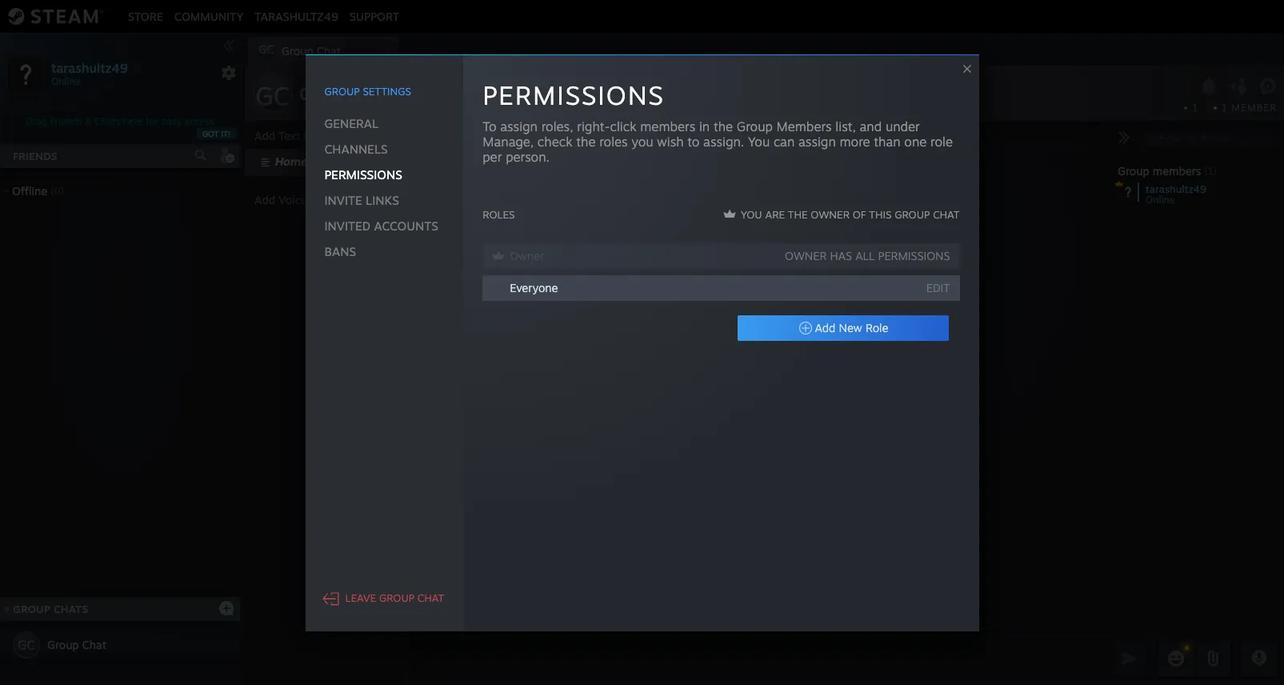 Task type: locate. For each thing, give the bounding box(es) containing it.
Filter by Name text field
[[1141, 128, 1279, 149]]

chat
[[317, 44, 341, 58], [355, 82, 394, 104], [418, 592, 445, 604], [82, 638, 107, 652]]

chats
[[95, 115, 120, 127], [54, 603, 88, 616]]

0 horizontal spatial chats
[[54, 603, 88, 616]]

close this tab image
[[380, 46, 396, 56]]

roles,
[[542, 118, 574, 134]]

0 vertical spatial gc
[[259, 42, 274, 56]]

add voice channel
[[255, 193, 353, 207]]

the right are at the top right of page
[[788, 208, 808, 221]]

members up 2023
[[641, 118, 696, 134]]

tarashultz49 up gc group chat
[[255, 9, 339, 23]]

chats right "&"
[[95, 115, 120, 127]]

the
[[714, 118, 733, 134], [577, 133, 596, 149], [788, 208, 808, 221]]

gc
[[259, 42, 274, 56], [256, 80, 290, 112], [18, 637, 35, 653]]

chat up general
[[355, 82, 394, 104]]

gc down the tarashultz49 link
[[259, 42, 274, 56]]

tarashultz49
[[255, 9, 339, 23], [51, 60, 128, 76], [1146, 183, 1207, 195]]

channel right text
[[304, 129, 346, 143]]

drag
[[26, 115, 47, 127]]

1 horizontal spatial 1
[[1223, 102, 1229, 114]]

add left voice
[[255, 193, 275, 207]]

tarashultz49 online
[[1146, 183, 1207, 206]]

channel for add voice channel
[[310, 193, 353, 207]]

friends down drag
[[13, 150, 57, 163]]

tarashultz49 down group members at the top right of page
[[1146, 183, 1207, 195]]

roles
[[483, 208, 515, 221]]

0 vertical spatial you
[[748, 133, 770, 149]]

0 horizontal spatial members
[[641, 118, 696, 134]]

1 for 1 member
[[1223, 102, 1229, 114]]

2 1 from the left
[[1223, 102, 1229, 114]]

more
[[840, 133, 871, 149]]

1 horizontal spatial members
[[1153, 164, 1202, 178]]

2 vertical spatial gc
[[18, 637, 35, 653]]

1 vertical spatial permissions
[[325, 167, 403, 182]]

to assign roles, right-click members in the group members list, and under manage, check the roles you wish to assign. you can assign more than one role per person.
[[483, 118, 953, 165]]

group settings
[[325, 84, 411, 97]]

permissions up roles,
[[483, 79, 665, 111]]

0 vertical spatial group chat
[[299, 82, 394, 104]]

1 1 from the left
[[1193, 102, 1199, 114]]

search my friends list image
[[194, 148, 208, 163]]

group chat down group chats at the left bottom of the page
[[47, 638, 107, 652]]

0 vertical spatial friends
[[50, 115, 82, 127]]

you left are at the top right of page
[[741, 208, 763, 221]]

channel up invited
[[310, 193, 353, 207]]

to
[[688, 133, 700, 149]]

friends left "&"
[[50, 115, 82, 127]]

0 vertical spatial tarashultz49
[[255, 9, 339, 23]]

chat down the tarashultz49 link
[[317, 44, 341, 58]]

1 left member
[[1223, 102, 1229, 114]]

channel
[[304, 129, 346, 143], [310, 193, 353, 207]]

add left new
[[815, 321, 836, 334]]

0 vertical spatial channel
[[304, 129, 346, 143]]

invited accounts
[[325, 218, 439, 233]]

0 horizontal spatial assign
[[501, 118, 538, 134]]

can
[[774, 133, 795, 149]]

this
[[870, 208, 892, 221]]

group chat
[[299, 82, 394, 104], [47, 638, 107, 652]]

1 vertical spatial tarashultz49
[[51, 60, 128, 76]]

you inside to assign roles, right-click members in the group members list, and under manage, check the roles you wish to assign. you can assign more than one role per person.
[[748, 133, 770, 149]]

2 vertical spatial add
[[815, 321, 836, 334]]

group inside gc group chat
[[282, 44, 314, 58]]

members up the tarashultz49 online
[[1153, 164, 1202, 178]]

members inside to assign roles, right-click members in the group members list, and under manage, check the roles you wish to assign. you can assign more than one role per person.
[[641, 118, 696, 134]]

1 vertical spatial friends
[[13, 150, 57, 163]]

settings
[[363, 84, 411, 97]]

permissions
[[483, 79, 665, 111], [325, 167, 403, 182]]

for
[[146, 115, 158, 127]]

None text field
[[410, 639, 1109, 679]]

voice
[[279, 193, 307, 207]]

0 vertical spatial members
[[641, 118, 696, 134]]

assign right to
[[501, 118, 538, 134]]

wish
[[658, 133, 684, 149]]

1 vertical spatial add
[[255, 193, 275, 207]]

chat right the leave
[[418, 592, 445, 604]]

click
[[610, 118, 637, 134]]

send special image
[[1204, 649, 1223, 668]]

friends
[[50, 115, 82, 127], [13, 150, 57, 163]]

1 up filter by name text field
[[1193, 102, 1199, 114]]

online
[[1146, 194, 1176, 206]]

gc down the collapse chats list image
[[18, 637, 35, 653]]

than
[[874, 133, 901, 149]]

friday, november 17, 2023
[[578, 141, 680, 151]]

1 vertical spatial group chat
[[47, 638, 107, 652]]

1 vertical spatial channel
[[310, 193, 353, 207]]

tarashultz49 up "&"
[[51, 60, 128, 76]]

you left can
[[748, 133, 770, 149]]

1 vertical spatial gc
[[256, 80, 290, 112]]

invite
[[325, 193, 362, 208]]

owner
[[811, 208, 850, 221]]

permissions up invite links
[[325, 167, 403, 182]]

1 horizontal spatial permissions
[[483, 79, 665, 111]]

drag friends & chats here for easy access
[[26, 115, 214, 127]]

the left roles
[[577, 133, 596, 149]]

group
[[282, 44, 314, 58], [299, 82, 350, 104], [325, 84, 360, 97], [737, 118, 773, 134], [1118, 164, 1150, 178], [379, 592, 415, 604], [13, 603, 50, 616], [47, 638, 79, 652]]

submit image
[[1120, 648, 1141, 669]]

gc up text
[[256, 80, 290, 112]]

2 vertical spatial tarashultz49
[[1146, 183, 1207, 195]]

manage notification settings image
[[1199, 78, 1220, 96]]

2023
[[660, 141, 680, 151]]

create a group chat image
[[219, 600, 235, 616]]

1
[[1193, 102, 1199, 114], [1223, 102, 1229, 114]]

assign
[[501, 118, 538, 134], [799, 133, 836, 149]]

the right in
[[714, 118, 733, 134]]

0 horizontal spatial permissions
[[325, 167, 403, 182]]

add
[[255, 129, 275, 143], [255, 193, 275, 207], [815, 321, 836, 334]]

invited
[[325, 218, 371, 233]]

assign right can
[[799, 133, 836, 149]]

group chat up general
[[299, 82, 394, 104]]

0 horizontal spatial 1
[[1193, 102, 1199, 114]]

1 horizontal spatial chats
[[95, 115, 120, 127]]

0 vertical spatial add
[[255, 129, 275, 143]]

add inside button
[[815, 321, 836, 334]]

1 horizontal spatial group chat
[[299, 82, 394, 104]]

friday,
[[578, 141, 603, 151]]

unpin channel list image
[[378, 125, 399, 146]]

2 horizontal spatial tarashultz49
[[1146, 183, 1207, 195]]

0 vertical spatial chats
[[95, 115, 120, 127]]

to
[[483, 118, 497, 134]]

add new role
[[815, 321, 889, 334]]

add left text
[[255, 129, 275, 143]]

you
[[748, 133, 770, 149], [741, 208, 763, 221]]

right-
[[577, 118, 610, 134]]

chats right the collapse chats list image
[[54, 603, 88, 616]]

new
[[839, 321, 863, 334]]

members
[[641, 118, 696, 134], [1153, 164, 1202, 178]]



Task type: describe. For each thing, give the bounding box(es) containing it.
collapse member list image
[[1118, 131, 1131, 144]]

channels
[[325, 141, 388, 157]]

tarashultz49 link
[[249, 9, 344, 23]]

role
[[866, 321, 889, 334]]

support link
[[344, 9, 405, 23]]

invite a friend to this group chat image
[[1230, 76, 1250, 97]]

links
[[366, 193, 399, 208]]

roles
[[600, 133, 628, 149]]

check
[[538, 133, 573, 149]]

edit
[[927, 281, 951, 294]]

store link
[[122, 9, 169, 23]]

community link
[[169, 9, 249, 23]]

list,
[[836, 118, 856, 134]]

leave group chat
[[345, 592, 445, 604]]

november
[[605, 141, 644, 151]]

add a friend image
[[218, 147, 235, 164]]

you are the owner of this group chat
[[741, 208, 960, 221]]

you
[[632, 133, 654, 149]]

0 horizontal spatial group chat
[[47, 638, 107, 652]]

1 vertical spatial members
[[1153, 164, 1202, 178]]

access
[[185, 115, 214, 127]]

2 horizontal spatial the
[[788, 208, 808, 221]]

group members
[[1118, 164, 1202, 178]]

are
[[766, 208, 785, 221]]

add new role button
[[738, 315, 949, 341]]

17,
[[646, 141, 657, 151]]

chat inside gc group chat
[[317, 44, 341, 58]]

gc group chat
[[259, 42, 341, 58]]

text
[[279, 129, 300, 143]]

support
[[350, 9, 400, 23]]

one
[[905, 133, 927, 149]]

community
[[175, 9, 244, 23]]

group chats
[[13, 603, 88, 616]]

chat
[[934, 208, 960, 221]]

person.
[[506, 149, 550, 165]]

offline
[[12, 184, 47, 198]]

1 horizontal spatial tarashultz49
[[255, 9, 339, 23]]

bans
[[325, 244, 356, 259]]

everyone
[[510, 281, 558, 294]]

0 vertical spatial permissions
[[483, 79, 665, 111]]

group inside to assign roles, right-click members in the group members list, and under manage, check the roles you wish to assign. you can assign more than one role per person.
[[737, 118, 773, 134]]

1 horizontal spatial the
[[714, 118, 733, 134]]

&
[[85, 115, 92, 127]]

invite links
[[325, 193, 399, 208]]

in
[[700, 118, 710, 134]]

0 horizontal spatial tarashultz49
[[51, 60, 128, 76]]

store
[[128, 9, 163, 23]]

and
[[860, 118, 882, 134]]

add for add voice channel
[[255, 193, 275, 207]]

of
[[853, 208, 867, 221]]

gc inside gc group chat
[[259, 42, 274, 56]]

add for add new role
[[815, 321, 836, 334]]

0 horizontal spatial the
[[577, 133, 596, 149]]

manage friends list settings image
[[221, 65, 237, 81]]

here
[[123, 115, 143, 127]]

add for add text channel
[[255, 129, 275, 143]]

manage group chat settings image
[[1260, 78, 1281, 98]]

easy
[[161, 115, 182, 127]]

channel for add text channel
[[304, 129, 346, 143]]

add text channel
[[255, 129, 346, 143]]

leave
[[345, 592, 376, 604]]

accounts
[[374, 218, 439, 233]]

chat down group chats at the left bottom of the page
[[82, 638, 107, 652]]

1 vertical spatial chats
[[54, 603, 88, 616]]

per
[[483, 149, 502, 165]]

1 horizontal spatial assign
[[799, 133, 836, 149]]

collapse chats list image
[[0, 606, 19, 613]]

home
[[275, 155, 307, 168]]

1 member
[[1223, 102, 1278, 114]]

role
[[931, 133, 953, 149]]

under
[[886, 118, 921, 134]]

member
[[1232, 102, 1278, 114]]

assign.
[[704, 133, 745, 149]]

manage,
[[483, 133, 534, 149]]

group
[[895, 208, 931, 221]]

general
[[325, 116, 379, 131]]

1 vertical spatial you
[[741, 208, 763, 221]]

members
[[777, 118, 832, 134]]

1 for 1
[[1193, 102, 1199, 114]]



Task type: vqa. For each thing, say whether or not it's contained in the screenshot.
notification
no



